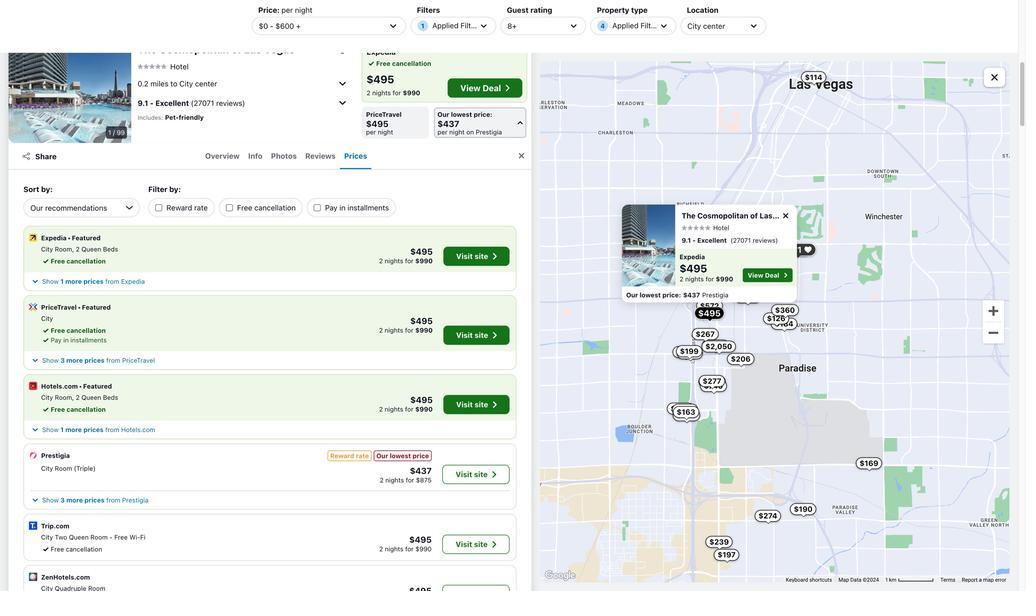 Task type: vqa. For each thing, say whether or not it's contained in the screenshot.
En · $
no



Task type: locate. For each thing, give the bounding box(es) containing it.
0 horizontal spatial center
[[195, 79, 217, 88]]

1 horizontal spatial view
[[748, 272, 764, 279]]

pay in installments up the show 3 more prices from pricetravel
[[51, 337, 107, 344]]

1 vertical spatial (27071
[[731, 237, 751, 244]]

free down expedia • featured
[[51, 258, 65, 265]]

parking
[[34, 78, 57, 85]]

center
[[703, 21, 726, 30], [195, 79, 217, 88]]

report a map error
[[962, 577, 1007, 583]]

of up $246 button
[[751, 211, 758, 220]]

1 vertical spatial deal
[[765, 272, 780, 279]]

• for hotels.com
[[79, 383, 82, 390]]

3 show from the top
[[42, 426, 59, 434]]

city inside button
[[179, 79, 193, 88]]

trip.com image
[[28, 521, 38, 531]]

deal up our lowest price: $437 per night on prestigia
[[483, 83, 501, 93]]

room left (triple)
[[55, 465, 72, 472]]

0 horizontal spatial per
[[282, 6, 293, 14]]

pay inside "multi-select" list box
[[325, 203, 338, 212]]

night up +
[[295, 6, 313, 14]]

$209 button
[[673, 410, 700, 421]]

prices for from prestigia
[[85, 497, 105, 504]]

0 horizontal spatial applied filters
[[433, 21, 482, 30]]

2 beds from the top
[[103, 394, 118, 401]]

hotel up 0.2 miles to city center
[[170, 62, 189, 71]]

$274 button
[[755, 510, 781, 522]]

0 horizontal spatial view deal
[[461, 83, 501, 93]]

0 horizontal spatial night
[[295, 6, 313, 14]]

0 vertical spatial our
[[438, 111, 450, 118]]

0 vertical spatial hotel button
[[138, 62, 189, 71]]

$206 button
[[727, 353, 755, 365]]

per up $600
[[282, 6, 293, 14]]

in inside "button"
[[63, 337, 69, 344]]

3 city from the top
[[41, 394, 53, 401]]

1 km button
[[883, 575, 938, 584]]

0 horizontal spatial view
[[461, 83, 481, 93]]

2 applied from the left
[[613, 21, 639, 30]]

city right to
[[179, 79, 193, 88]]

0 vertical spatial view
[[461, 83, 481, 93]]

1 horizontal spatial our
[[438, 111, 450, 118]]

2 vertical spatial lowest
[[390, 452, 411, 460]]

1 horizontal spatial hotel button
[[682, 224, 730, 232]]

2 horizontal spatial $437
[[684, 291, 700, 299]]

show
[[42, 278, 59, 285], [42, 357, 59, 364], [42, 426, 59, 434], [42, 497, 59, 504]]

the up "0.2"
[[138, 43, 157, 55]]

0 vertical spatial rate
[[194, 203, 208, 212]]

nights for trip.com icon
[[385, 546, 404, 553]]

price: inside our lowest price: $437 per night on prestigia
[[474, 111, 493, 118]]

cancellation up show 1 more prices from expedia
[[67, 258, 106, 265]]

view left '$175'
[[748, 272, 764, 279]]

city down expedia • featured
[[41, 246, 53, 253]]

hotel inside button
[[170, 62, 189, 71]]

1 vertical spatial pay
[[51, 337, 62, 344]]

$432 button
[[740, 207, 767, 218]]

visit for hotels.com
[[456, 400, 473, 409]]

non-
[[34, 47, 49, 55]]

per inside our lowest price: $437 per night on prestigia
[[438, 128, 448, 136]]

pricetravel for •
[[41, 304, 77, 311]]

prices down (triple)
[[85, 497, 105, 504]]

$740 button
[[701, 380, 727, 392]]

more up pricetravel • featured
[[65, 278, 82, 285]]

0 vertical spatial vegas
[[264, 43, 295, 55]]

$495
[[367, 73, 394, 85], [366, 119, 389, 129], [410, 247, 433, 257], [680, 262, 707, 275], [699, 308, 721, 318], [410, 316, 433, 326], [410, 395, 433, 405], [409, 535, 432, 545]]

terms link
[[941, 577, 956, 583]]

queen down expedia • featured
[[81, 246, 101, 253]]

1 city room, 2 queen beds from the top
[[41, 246, 118, 253]]

1 vertical spatial price:
[[663, 291, 681, 299]]

featured down the show 3 more prices from pricetravel
[[83, 383, 112, 390]]

1 horizontal spatial installments
[[348, 203, 389, 212]]

city down location at the top of page
[[688, 21, 701, 30]]

cancellation
[[392, 60, 431, 67], [254, 203, 296, 212], [67, 258, 106, 265], [67, 327, 106, 334], [67, 406, 106, 413], [66, 546, 102, 553]]

lowest for our lowest price: $437 per night on prestigia
[[451, 111, 472, 118]]

$990
[[403, 89, 420, 97], [415, 257, 433, 265], [716, 275, 734, 283], [415, 327, 433, 334], [415, 406, 433, 413], [416, 546, 432, 553]]

visit for pricetravel
[[456, 331, 473, 340]]

room,
[[55, 246, 74, 253], [55, 394, 74, 401]]

of up 0.2 miles to city center button
[[231, 43, 242, 55]]

queen down hotels.com • featured
[[81, 394, 101, 401]]

$495 inside pricetravel $495 per night
[[366, 119, 389, 129]]

show up pricetravel • featured
[[42, 278, 59, 285]]

free cancellation right free cancellation option
[[237, 203, 296, 212]]

free cancellation button down expedia • featured
[[41, 257, 106, 266]]

hotels.com • featured
[[41, 383, 112, 390]]

$354 button
[[757, 286, 784, 298]]

view deal up our lowest price: $437 per night on prestigia
[[461, 83, 501, 93]]

$190 button
[[791, 504, 817, 515]]

1 horizontal spatial pay
[[325, 203, 338, 212]]

1 horizontal spatial vegas
[[775, 211, 797, 220]]

excellent
[[156, 99, 189, 107], [698, 237, 727, 244]]

center inside button
[[195, 79, 217, 88]]

0 horizontal spatial our
[[377, 452, 388, 460]]

2 show from the top
[[42, 357, 59, 364]]

by: right sort
[[41, 185, 53, 194]]

1 beds from the top
[[103, 246, 118, 253]]

reward rate right 'reward rate' checkbox
[[167, 203, 208, 212]]

hotels.com image
[[28, 381, 38, 391]]

featured for hotels.com • featured
[[83, 383, 112, 390]]

- right the cosmopolitan of las vegas image
[[693, 237, 696, 244]]

by: for filter by:
[[169, 185, 181, 194]]

1 vertical spatial center
[[195, 79, 217, 88]]

1 inside button
[[886, 577, 888, 583]]

more for from hotels.com
[[65, 426, 82, 434]]

Free cancellation checkbox
[[226, 204, 233, 211]]

room, down expedia • featured
[[55, 246, 74, 253]]

free cancellation button down hotels.com • featured
[[41, 405, 106, 415]]

1 horizontal spatial night
[[378, 128, 393, 136]]

1 horizontal spatial reward
[[330, 452, 354, 460]]

0 vertical spatial view deal button
[[448, 78, 523, 98]]

view deal button for 2 nights for
[[448, 78, 523, 98]]

2 horizontal spatial night
[[450, 128, 465, 136]]

from for hotels.com
[[105, 426, 119, 434]]

reviews)
[[216, 99, 245, 107], [753, 237, 778, 244]]

$990 for trip.com
[[416, 546, 432, 553]]

1 horizontal spatial price:
[[663, 291, 681, 299]]

0 horizontal spatial lowest
[[390, 452, 411, 460]]

free inside "multi-select" list box
[[237, 203, 252, 212]]

city room, 2 queen beds
[[41, 246, 118, 253], [41, 394, 118, 401]]

prices down pay in installments "button"
[[85, 357, 105, 364]]

installments inside "button"
[[70, 337, 107, 344]]

1 by: from the left
[[41, 185, 53, 194]]

share
[[35, 152, 57, 161]]

3 up trip.com
[[60, 497, 65, 504]]

2 room, from the top
[[55, 394, 74, 401]]

price:
[[474, 111, 493, 118], [663, 291, 681, 299]]

0 vertical spatial reward rate
[[167, 203, 208, 212]]

free cancellation button down two
[[41, 545, 102, 554]]

1 vertical spatial 9.1
[[682, 237, 691, 244]]

$267 button
[[692, 328, 719, 340]]

1 vertical spatial view deal button
[[743, 269, 793, 282]]

2
[[367, 89, 371, 97], [76, 246, 80, 253], [379, 257, 383, 265], [680, 275, 684, 283], [379, 327, 383, 334], [76, 394, 80, 401], [379, 406, 383, 413], [380, 477, 384, 484], [379, 546, 383, 553]]

reward inside button
[[330, 452, 354, 460]]

reviews) down 0.2 miles to city center button
[[216, 99, 245, 107]]

applied filters left the close button
[[433, 21, 482, 30]]

nights inside $437 2 nights for $875
[[386, 477, 404, 484]]

2 applied filters from the left
[[613, 21, 662, 30]]

prestigia up $572
[[703, 291, 729, 299]]

0 vertical spatial room
[[55, 465, 72, 472]]

report a map error link
[[962, 577, 1007, 583]]

1 vertical spatial hotel button
[[682, 224, 730, 232]]

1 horizontal spatial applied filters
[[613, 21, 662, 30]]

wi-
[[129, 534, 140, 541]]

pricetravel
[[366, 111, 402, 118], [41, 304, 77, 311], [122, 357, 155, 364]]

night left on
[[450, 128, 465, 136]]

miles
[[151, 79, 169, 88]]

9.1 right the cosmopolitan of las vegas image
[[682, 237, 691, 244]]

0 vertical spatial hotel
[[170, 62, 189, 71]]

applied for filters
[[433, 21, 459, 30]]

our for our lowest price: $437 per night on prestigia
[[438, 111, 450, 118]]

cancellation up pay in installments "button"
[[67, 327, 106, 334]]

1 vertical spatial lowest
[[640, 291, 661, 299]]

lowest inside our lowest price: $437 per night on prestigia
[[451, 111, 472, 118]]

1 vertical spatial 3
[[60, 497, 65, 504]]

$267
[[696, 330, 715, 339]]

Pay in installments checkbox
[[314, 204, 321, 211]]

map
[[984, 577, 994, 583]]

0 horizontal spatial deal
[[483, 83, 501, 93]]

hotel for the topmost hotel button
[[170, 62, 189, 71]]

1 vertical spatial pay in installments
[[51, 337, 107, 344]]

las down $0
[[244, 43, 262, 55]]

1 vertical spatial 9.1 - excellent (27071 reviews)
[[682, 237, 778, 244]]

4 show from the top
[[42, 497, 59, 504]]

• down show 1 more prices from expedia
[[78, 304, 81, 311]]

$437 inside $437 2 nights for $875
[[410, 466, 432, 476]]

view deal
[[461, 83, 501, 93], [748, 272, 780, 279]]

1 horizontal spatial pricetravel
[[122, 357, 155, 364]]

1 horizontal spatial by:
[[169, 185, 181, 194]]

from for prestigia
[[106, 497, 120, 504]]

1 horizontal spatial las
[[760, 211, 773, 220]]

installments right pay in installments option
[[348, 203, 389, 212]]

for for trip.com icon
[[405, 546, 414, 553]]

applied for property type
[[613, 21, 639, 30]]

2 horizontal spatial per
[[438, 128, 448, 136]]

$192 button
[[673, 346, 699, 358]]

room, down hotels.com • featured
[[55, 394, 74, 401]]

• down the show 3 more prices from pricetravel
[[79, 383, 82, 390]]

$229 inside $229 $360
[[738, 293, 758, 302]]

$437 left on
[[438, 119, 460, 129]]

free cancellation up pay in installments "button"
[[51, 327, 106, 334]]

site for hotels.com
[[475, 400, 488, 409]]

map data ©2024
[[839, 577, 879, 583]]

1 horizontal spatial applied
[[613, 21, 639, 30]]

$495 button
[[695, 307, 725, 320]]

2 horizontal spatial filters
[[641, 21, 662, 30]]

9.1 - excellent (27071 reviews) up the friendly
[[138, 99, 245, 107]]

$875
[[416, 477, 432, 484]]

cancellation left pay in installments option
[[254, 203, 296, 212]]

center right to
[[195, 79, 217, 88]]

prices for from expedia
[[84, 278, 104, 285]]

$437 inside our lowest price: $437 per night on prestigia
[[438, 119, 460, 129]]

in
[[340, 203, 346, 212], [63, 337, 69, 344]]

center down location at the top of page
[[703, 21, 726, 30]]

city room, 2 queen beds for expedia
[[41, 246, 118, 253]]

our lowest price
[[377, 452, 429, 460]]

pay in installments
[[325, 203, 389, 212], [51, 337, 107, 344]]

- left free
[[110, 534, 113, 541]]

pay in installments inside "button"
[[51, 337, 107, 344]]

prices
[[344, 151, 367, 160]]

prestigia right on
[[476, 128, 502, 136]]

visit
[[456, 252, 473, 261], [456, 331, 473, 340], [456, 400, 473, 409], [456, 470, 472, 479], [456, 540, 472, 549]]

2 vertical spatial our
[[377, 452, 388, 460]]

rate inside reward rate button
[[356, 452, 369, 460]]

0 horizontal spatial pricetravel
[[41, 304, 77, 311]]

info
[[248, 151, 263, 160]]

$126
[[767, 314, 786, 323]]

0 vertical spatial las
[[244, 43, 262, 55]]

1 vertical spatial rate
[[356, 452, 369, 460]]

price
[[413, 452, 429, 460]]

1 room, from the top
[[55, 246, 74, 253]]

nights for pricetravel "image"
[[385, 327, 403, 334]]

city left (triple)
[[41, 465, 53, 472]]

0 horizontal spatial rate
[[194, 203, 208, 212]]

applied filters
[[433, 21, 482, 30], [613, 21, 662, 30]]

more up trip.com
[[66, 497, 83, 504]]

filter
[[148, 185, 168, 194]]

vegas down $0 - $600 +
[[264, 43, 295, 55]]

view deal up $354
[[748, 272, 780, 279]]

1 3 from the top
[[60, 357, 65, 364]]

$163 button
[[673, 407, 699, 418]]

0 horizontal spatial of
[[231, 43, 242, 55]]

rate left our lowest price
[[356, 452, 369, 460]]

reward rate left our lowest price
[[330, 452, 369, 460]]

0 horizontal spatial installments
[[70, 337, 107, 344]]

lowest up $437 2 nights for $875
[[390, 452, 411, 460]]

for inside $437 2 nights for $875
[[406, 477, 414, 484]]

$152
[[676, 406, 695, 414]]

city room, 2 queen beds down hotels.com • featured
[[41, 394, 118, 401]]

city for trip.com
[[41, 534, 53, 541]]

city down trip.com
[[41, 534, 53, 541]]

0 vertical spatial (27071
[[191, 99, 214, 107]]

cancellation up 2 nights for $990
[[392, 60, 431, 67]]

2 city room, 2 queen beds from the top
[[41, 394, 118, 401]]

free up 2 nights for $990
[[376, 60, 391, 67]]

night inside pricetravel $495 per night
[[378, 128, 393, 136]]

night down 2 nights for $990
[[378, 128, 393, 136]]

$163
[[677, 408, 696, 417]]

1 vertical spatial room,
[[55, 394, 74, 401]]

0 vertical spatial of
[[231, 43, 242, 55]]

nights for "expedia" icon
[[385, 257, 403, 265]]

city for hotels.com
[[41, 394, 53, 401]]

1 vertical spatial $437
[[684, 291, 700, 299]]

free cancellation button for trip.com
[[41, 545, 102, 554]]

0 horizontal spatial (27071
[[191, 99, 214, 107]]

hotels.com
[[41, 383, 78, 390], [121, 426, 155, 434]]

0 vertical spatial city room, 2 queen beds
[[41, 246, 118, 253]]

cancellation inside "multi-select" list box
[[254, 203, 296, 212]]

vegas up $246
[[775, 211, 797, 220]]

2 3 from the top
[[60, 497, 65, 504]]

5 city from the top
[[41, 534, 53, 541]]

city down pricetravel • featured
[[41, 315, 53, 322]]

free cancellation button
[[367, 59, 431, 68], [41, 257, 106, 266], [41, 326, 106, 336], [41, 405, 106, 415], [41, 545, 102, 554]]

$424
[[729, 290, 749, 299]]

1 show from the top
[[42, 278, 59, 285]]

$175 button
[[761, 271, 786, 283]]

room left free
[[90, 534, 108, 541]]

show for show 1 more prices from hotels.com
[[42, 426, 59, 434]]

$495 2 nights for $990 for pricetravel
[[379, 316, 433, 334]]

1 horizontal spatial reward rate
[[330, 452, 369, 460]]

our inside our lowest price: $437 per night on prestigia
[[438, 111, 450, 118]]

$169 button
[[856, 458, 883, 470]]

our for our lowest price: $437 prestigia
[[627, 291, 638, 299]]

city down hotels.com • featured
[[41, 394, 53, 401]]

0 horizontal spatial cosmopolitan
[[159, 43, 229, 55]]

the cosmopolitan of las vegas button
[[138, 42, 328, 56]]

filter by:
[[148, 185, 181, 194]]

0 vertical spatial installments
[[348, 203, 389, 212]]

2 vertical spatial $437
[[410, 466, 432, 476]]

pay in installments inside "multi-select" list box
[[325, 203, 389, 212]]

pay right pay in installments option
[[325, 203, 338, 212]]

tab list
[[63, 144, 510, 169]]

more
[[65, 278, 82, 285], [66, 357, 83, 364], [65, 426, 82, 434], [66, 497, 83, 504]]

view up our lowest price: $437 per night on prestigia
[[461, 83, 481, 93]]

pricetravel for $495
[[366, 111, 402, 118]]

terms
[[941, 577, 956, 583]]

more for from expedia
[[65, 278, 82, 285]]

0 vertical spatial room,
[[55, 246, 74, 253]]

prestigia up wi-
[[122, 497, 149, 504]]

0 horizontal spatial 9.1
[[138, 99, 148, 107]]

1 horizontal spatial reviews)
[[753, 237, 778, 244]]

rate left free cancellation option
[[194, 203, 208, 212]]

location
[[687, 6, 719, 14]]

lowest down the cosmopolitan of las vegas image
[[640, 291, 661, 299]]

room
[[55, 465, 72, 472], [90, 534, 108, 541]]

tab list containing overview
[[63, 144, 510, 169]]

nights for prestigia image
[[386, 477, 404, 484]]

beds up show 1 more prices from expedia
[[103, 246, 118, 253]]

2 horizontal spatial pricetravel
[[366, 111, 402, 118]]

view deal button up $354
[[743, 269, 793, 282]]

las up $246
[[760, 211, 773, 220]]

applied filters for filters
[[433, 21, 482, 30]]

free
[[376, 60, 391, 67], [237, 203, 252, 212], [51, 258, 65, 265], [51, 327, 65, 334], [51, 406, 65, 413], [51, 546, 64, 553]]

0 horizontal spatial by:
[[41, 185, 53, 194]]

2 by: from the left
[[169, 185, 181, 194]]

in right pay in installments option
[[340, 203, 346, 212]]

0 vertical spatial $437
[[438, 119, 460, 129]]

our for our lowest price
[[377, 452, 388, 460]]

1 vertical spatial city room, 2 queen beds
[[41, 394, 118, 401]]

$190
[[794, 505, 813, 514]]

1 horizontal spatial pay in installments
[[325, 203, 389, 212]]

the cosmopolitan of las vegas up 0.2 miles to city center button
[[138, 43, 295, 55]]

• right "expedia" icon
[[68, 234, 71, 242]]

free cancellation inside "multi-select" list box
[[237, 203, 296, 212]]

0 horizontal spatial reviews)
[[216, 99, 245, 107]]

(27071 down the $432 button
[[731, 237, 751, 244]]

1 applied filters from the left
[[433, 21, 482, 30]]

rating
[[531, 6, 553, 14]]

the cosmopolitan of las vegas up $246
[[682, 211, 797, 220]]

1 horizontal spatial in
[[340, 203, 346, 212]]

visit site button
[[444, 247, 510, 266], [444, 326, 510, 345], [444, 395, 510, 415], [443, 465, 510, 484], [443, 535, 510, 554]]

close button
[[493, 10, 527, 30]]

1 city from the top
[[41, 246, 53, 253]]

0.2
[[138, 79, 148, 88]]

1 vertical spatial view deal
[[748, 272, 780, 279]]

1 vertical spatial in
[[63, 337, 69, 344]]

error
[[996, 577, 1007, 583]]

free down hotels.com • featured
[[51, 406, 65, 413]]

show up trip.com
[[42, 497, 59, 504]]

for for pricetravel "image"
[[405, 327, 414, 334]]

pay in installments button
[[41, 336, 107, 345]]

beds up show 1 more prices from hotels.com
[[103, 394, 118, 401]]

show down pay in installments "button"
[[42, 357, 59, 364]]

show 3 more prices from pricetravel
[[42, 357, 155, 364]]

guest
[[507, 6, 529, 14]]

0 horizontal spatial in
[[63, 337, 69, 344]]

9.1 up includes:
[[138, 99, 148, 107]]

$437 for our lowest price: $437 prestigia
[[684, 291, 700, 299]]

lowest up on
[[451, 111, 472, 118]]

featured up show 1 more prices from expedia
[[72, 234, 101, 242]]

show for show 3 more prices from pricetravel
[[42, 357, 59, 364]]

0 horizontal spatial hotel
[[170, 62, 189, 71]]

0 horizontal spatial reward rate
[[167, 203, 208, 212]]

0 vertical spatial cosmopolitan
[[159, 43, 229, 55]]

1 horizontal spatial center
[[703, 21, 726, 30]]

1 horizontal spatial rate
[[356, 452, 369, 460]]

0 vertical spatial beds
[[103, 246, 118, 253]]

Reward rate checkbox
[[155, 204, 162, 211]]

installments up the show 3 more prices from pricetravel
[[70, 337, 107, 344]]

$199 $206
[[680, 347, 751, 364]]

3 down pay in installments "button"
[[60, 357, 65, 364]]

cancellation down city two queen room - free wi-fi
[[66, 546, 102, 553]]

pay in installments right pay in installments option
[[325, 203, 389, 212]]

expedia image
[[28, 233, 38, 243]]

$437 for our lowest price: $437 per night on prestigia
[[438, 119, 460, 129]]

$990 for hotels.com
[[415, 406, 433, 413]]

$277 button
[[699, 375, 725, 387]]

applied
[[433, 21, 459, 30], [613, 21, 639, 30]]

lowest for our lowest price: $437 prestigia
[[640, 291, 661, 299]]

city room, 2 queen beds down expedia • featured
[[41, 246, 118, 253]]

0 horizontal spatial hotels.com
[[41, 383, 78, 390]]

$437 2 nights for $875
[[380, 466, 432, 484]]

free right free cancellation option
[[237, 203, 252, 212]]

beds
[[103, 246, 118, 253], [103, 394, 118, 401]]

from for pricetravel
[[106, 357, 120, 364]]

1 applied from the left
[[433, 21, 459, 30]]

city room, 2 queen beds for hotels.com
[[41, 394, 118, 401]]

• for pricetravel
[[78, 304, 81, 311]]

pets
[[34, 88, 47, 95]]

deal
[[483, 83, 501, 93], [765, 272, 780, 279]]

- right $0
[[270, 21, 274, 30]]

-
[[270, 21, 274, 30], [150, 99, 154, 107], [693, 237, 696, 244], [110, 534, 113, 541]]



Task type: describe. For each thing, give the bounding box(es) containing it.
reviews
[[305, 151, 336, 160]]

pricetravel image
[[28, 302, 38, 312]]

price: for our lowest price: $437 prestigia
[[663, 291, 681, 299]]

overview button
[[201, 144, 244, 169]]

reward inside "multi-select" list box
[[167, 203, 192, 212]]

view deal button for $495
[[743, 269, 793, 282]]

$169
[[860, 459, 879, 468]]

in/check
[[75, 57, 100, 65]]

1 horizontal spatial of
[[751, 211, 758, 220]]

close image
[[781, 211, 791, 221]]

queen for expedia • featured
[[81, 246, 101, 253]]

google image
[[543, 569, 578, 583]]

for for prestigia image
[[406, 477, 414, 484]]

2 city from the top
[[41, 315, 53, 322]]

$210 button
[[677, 348, 703, 360]]

1 vertical spatial hotels.com
[[121, 426, 155, 434]]

$171 button
[[779, 243, 816, 256]]

1 horizontal spatial (27071
[[731, 237, 751, 244]]

smoking
[[49, 47, 75, 55]]

hotel for hotel button to the bottom
[[714, 224, 730, 232]]

99
[[117, 129, 125, 136]]

1 for 1
[[421, 22, 425, 30]]

free cancellation button for hotels.com
[[41, 405, 106, 415]]

guest rating
[[507, 6, 553, 14]]

city room (triple)
[[41, 465, 96, 472]]

0 horizontal spatial filters
[[417, 6, 440, 14]]

free cancellation button for expedia
[[41, 257, 106, 266]]

pay inside "button"
[[51, 337, 62, 344]]

1 horizontal spatial view deal
[[748, 272, 780, 279]]

free down two
[[51, 546, 64, 553]]

pool
[[93, 68, 106, 75]]

our lowest price: $437 prestigia
[[627, 291, 729, 299]]

pricetravel $495 per night
[[366, 111, 402, 136]]

$600
[[276, 21, 294, 30]]

prestigia up city room (triple)
[[41, 452, 70, 460]]

$740
[[704, 382, 723, 391]]

1 / 99
[[108, 129, 125, 136]]

prestigia inside our lowest price: $437 per night on prestigia
[[476, 128, 502, 136]]

rooms
[[77, 47, 95, 55]]

map region
[[540, 61, 1010, 583]]

0 vertical spatial 9.1
[[138, 99, 148, 107]]

in inside "multi-select" list box
[[340, 203, 346, 212]]

temperature
[[34, 128, 72, 136]]

rate inside "multi-select" list box
[[194, 203, 208, 212]]

las inside button
[[244, 43, 262, 55]]

zenhotels.com image
[[28, 573, 38, 582]]

0 horizontal spatial room
[[55, 465, 72, 472]]

queen for hotels.com • featured
[[81, 394, 101, 401]]

our lowest price: $437 per night on prestigia
[[438, 111, 502, 136]]

free cancellation down expedia • featured
[[51, 258, 106, 265]]

prestigia image
[[28, 451, 38, 460]]

$192
[[677, 348, 695, 357]]

pricetravel • featured
[[41, 304, 111, 311]]

keyboard shortcuts
[[786, 577, 832, 583]]

room, for hotels.com
[[55, 394, 74, 401]]

the cosmopolitan of las vegas, (las vegas, usa) image
[[9, 38, 131, 143]]

of inside button
[[231, 43, 242, 55]]

lowest for our lowest price
[[390, 452, 411, 460]]

$246
[[762, 230, 782, 239]]

site for expedia
[[475, 252, 488, 261]]

3 for $495
[[60, 357, 65, 364]]

$168
[[789, 246, 807, 255]]

protocol
[[65, 108, 90, 116]]

show for show 3 more prices from prestigia
[[42, 497, 59, 504]]

visit for expedia
[[456, 252, 473, 261]]

pool
[[34, 98, 47, 105]]

reviews button
[[301, 144, 340, 169]]

$239
[[710, 538, 729, 547]]

$432
[[744, 208, 763, 217]]

check
[[55, 57, 73, 65]]

(triple)
[[74, 465, 96, 472]]

cosmopolitan inside the cosmopolitan of las vegas button
[[159, 43, 229, 55]]

1 horizontal spatial deal
[[765, 272, 780, 279]]

featured for pricetravel • featured
[[82, 304, 111, 311]]

per inside pricetravel $495 per night
[[366, 128, 376, 136]]

a
[[979, 577, 982, 583]]

0 horizontal spatial 9.1 - excellent (27071 reviews)
[[138, 99, 245, 107]]

visit site button for pricetravel
[[444, 326, 510, 345]]

screening
[[74, 128, 104, 136]]

show for show 1 more prices from expedia
[[42, 278, 59, 285]]

$990 for pricetravel
[[415, 327, 433, 334]]

free cancellation down hotels.com • featured
[[51, 406, 106, 413]]

1 vertical spatial excellent
[[698, 237, 727, 244]]

$197
[[718, 551, 736, 560]]

free up pay in installments "button"
[[51, 327, 65, 334]]

sort
[[23, 185, 39, 194]]

$360 button
[[772, 304, 799, 316]]

• for expedia
[[68, 234, 71, 242]]

the cosmopolitan of las vegas image
[[622, 205, 676, 287]]

show 1 more prices from expedia
[[42, 278, 145, 285]]

city center
[[688, 21, 726, 30]]

free cancellation button down pricetravel • featured
[[41, 326, 106, 336]]

the cosmopolitan of las vegas inside button
[[138, 43, 295, 55]]

1 vertical spatial the cosmopolitan of las vegas
[[682, 211, 797, 220]]

close
[[500, 15, 520, 24]]

filters for property type
[[641, 21, 662, 30]]

response
[[34, 108, 64, 116]]

$213
[[767, 287, 785, 296]]

city for expedia
[[41, 246, 53, 253]]

by: for sort by:
[[41, 185, 53, 194]]

0 vertical spatial view deal
[[461, 83, 501, 93]]

prices button
[[340, 144, 372, 169]]

1 vertical spatial las
[[760, 211, 773, 220]]

$990 for expedia
[[415, 257, 433, 265]]

fi
[[140, 534, 146, 541]]

night inside our lowest price: $437 per night on prestigia
[[450, 128, 465, 136]]

for for "expedia" icon
[[405, 257, 414, 265]]

cancellation up show 1 more prices from hotels.com
[[67, 406, 106, 413]]

prices for from pricetravel
[[85, 357, 105, 364]]

filters for filters
[[461, 21, 482, 30]]

/
[[113, 129, 115, 136]]

visit site for expedia
[[456, 252, 488, 261]]

free cancellation up 2 nights for $990
[[376, 60, 431, 67]]

$199
[[680, 347, 699, 356]]

free cancellation button up 2 nights for $990
[[367, 59, 431, 68]]

on
[[467, 128, 474, 136]]

$572 button
[[697, 300, 723, 312]]

property type
[[597, 6, 648, 14]]

safe
[[34, 118, 47, 126]]

reward rate button
[[328, 451, 372, 462]]

two
[[55, 534, 67, 541]]

more for from prestigia
[[66, 497, 83, 504]]

- up includes:
[[150, 99, 154, 107]]

3 for $437
[[60, 497, 65, 504]]

1 for 1 / 99
[[108, 129, 111, 136]]

featured for expedia • featured
[[72, 234, 101, 242]]

$2,050 button
[[702, 341, 736, 353]]

0 vertical spatial reviews)
[[216, 99, 245, 107]]

1 horizontal spatial room
[[90, 534, 108, 541]]

beds for expedia • featured
[[103, 246, 118, 253]]

applied filters for property type
[[613, 21, 662, 30]]

more for from pricetravel
[[66, 357, 83, 364]]

2 vertical spatial pricetravel
[[122, 357, 155, 364]]

room, for expedia
[[55, 246, 74, 253]]

for for hotels.com icon
[[405, 406, 414, 413]]

map
[[839, 577, 849, 583]]

$210
[[681, 349, 699, 358]]

visit site for pricetravel
[[456, 331, 488, 340]]

price:
[[258, 6, 280, 14]]

$114
[[805, 73, 823, 82]]

swimming
[[61, 68, 91, 75]]

from for expedia
[[105, 278, 119, 285]]

$495 inside button
[[699, 308, 721, 318]]

sort by:
[[23, 185, 53, 194]]

price: for our lowest price: $437 per night on prestigia
[[474, 111, 493, 118]]

reward rate inside button
[[330, 452, 369, 460]]

online
[[34, 57, 53, 65]]

0 horizontal spatial excellent
[[156, 99, 189, 107]]

1 vertical spatial cosmopolitan
[[698, 211, 749, 220]]

beds for hotels.com • featured
[[103, 394, 118, 401]]

1 horizontal spatial 9.1
[[682, 237, 691, 244]]

reward rate inside "multi-select" list box
[[167, 203, 208, 212]]

keyboard shortcuts button
[[786, 576, 832, 584]]

km
[[889, 577, 897, 583]]

site for pricetravel
[[475, 331, 488, 340]]

1 vertical spatial the
[[682, 211, 696, 220]]

visit site button for expedia
[[444, 247, 510, 266]]

visit site for hotels.com
[[456, 400, 488, 409]]

1 vertical spatial view
[[748, 272, 764, 279]]

1 km
[[886, 577, 898, 583]]

2 vertical spatial queen
[[69, 534, 89, 541]]

$0
[[259, 21, 268, 30]]

$114 button
[[802, 71, 827, 83]]

8+
[[508, 21, 517, 30]]

0.2 miles to city center
[[138, 79, 217, 88]]

2 inside $437 2 nights for $875
[[380, 477, 384, 484]]

0.2 miles to city center button
[[138, 75, 349, 92]]

free cancellation down two
[[51, 546, 102, 553]]

$152 button
[[672, 404, 698, 416]]

1 for 1 km
[[886, 577, 888, 583]]

$126 button
[[764, 313, 790, 325]]

0 vertical spatial city
[[688, 21, 701, 30]]

to
[[171, 79, 177, 88]]

1 vertical spatial reviews)
[[753, 237, 778, 244]]

the inside the cosmopolitan of las vegas button
[[138, 43, 157, 55]]

expedia • featured
[[41, 234, 101, 242]]

$229 $360
[[738, 293, 795, 315]]

+
[[296, 21, 301, 30]]

nights for hotels.com icon
[[385, 406, 403, 413]]

4 city from the top
[[41, 465, 53, 472]]

vegas inside the cosmopolitan of las vegas button
[[264, 43, 295, 55]]

installments inside "multi-select" list box
[[348, 203, 389, 212]]

$184
[[775, 320, 794, 328]]

$495 2 nights for $990 for hotels.com
[[379, 395, 433, 413]]

$0 - $600 +
[[259, 21, 301, 30]]

prices for from hotels.com
[[84, 426, 104, 434]]

multi-select list box
[[148, 194, 400, 217]]

$495 2 nights for $990 for expedia
[[379, 247, 433, 265]]

visit site button for hotels.com
[[444, 395, 510, 415]]

$175
[[765, 272, 783, 281]]

$184 button
[[771, 318, 798, 330]]



